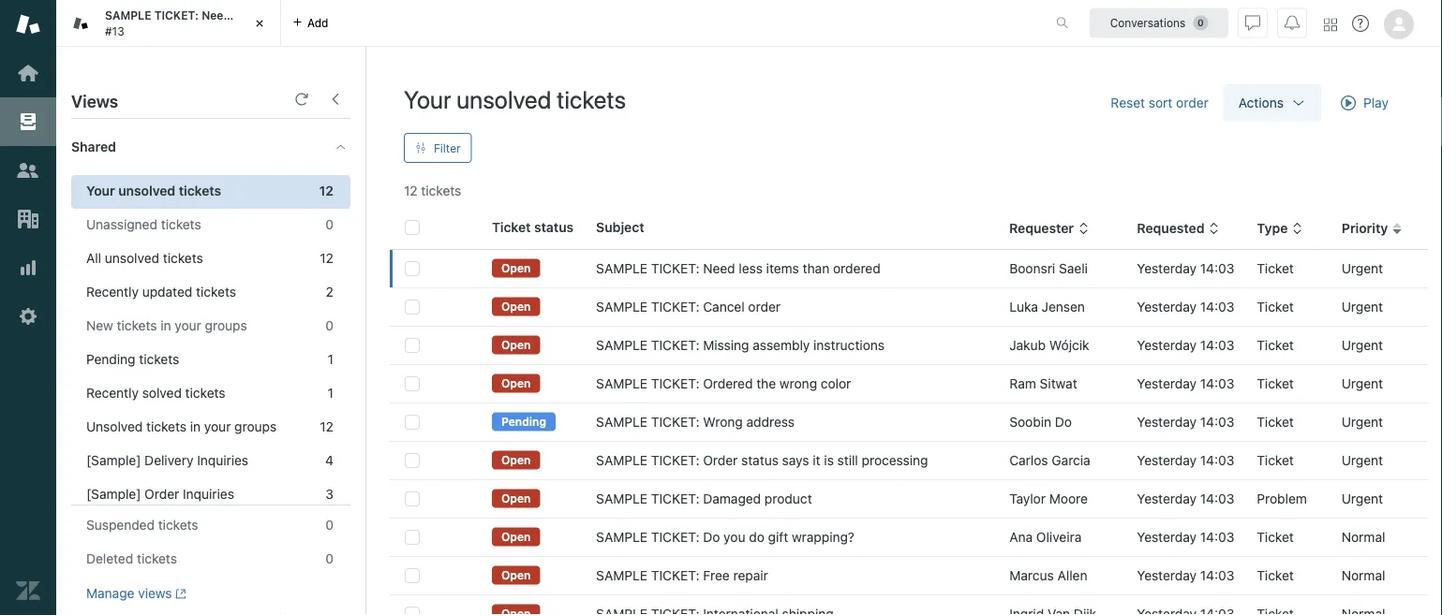 Task type: describe. For each thing, give the bounding box(es) containing it.
views image
[[16, 110, 40, 134]]

you
[[724, 530, 746, 546]]

shared
[[71, 139, 116, 155]]

tickets up all unsolved tickets on the top
[[161, 217, 201, 233]]

[sample] order inquiries
[[86, 487, 234, 503]]

row containing sample ticket: cancel order
[[390, 288, 1429, 327]]

sample ticket: ordered the wrong color
[[596, 376, 852, 392]]

sample ticket: need less items than ordered
[[596, 261, 881, 277]]

12 for all unsolved tickets
[[320, 251, 334, 266]]

yesterday for saeli
[[1138, 261, 1197, 277]]

delivery
[[145, 453, 194, 469]]

sample ticket: do you do gift wrapping? link
[[596, 529, 855, 548]]

boonsri saeli
[[1010, 261, 1088, 277]]

sample ticket: wrong address link
[[596, 413, 795, 432]]

[sample] for [sample] order inquiries
[[86, 487, 141, 503]]

tickets down [sample] order inquiries
[[158, 518, 198, 533]]

yesterday for jensen
[[1138, 300, 1197, 315]]

ordered for sample ticket: need less items than ordered
[[834, 261, 881, 277]]

get started image
[[16, 61, 40, 85]]

do inside sample ticket: do you do gift wrapping? link
[[703, 530, 720, 546]]

actions
[[1239, 95, 1284, 111]]

filter
[[434, 142, 461, 155]]

than for sample ticket: need less items than ordered
[[803, 261, 830, 277]]

jakub wójcik
[[1010, 338, 1090, 353]]

ticket for jakub wójcik
[[1258, 338, 1295, 353]]

inquiries for [sample] order inquiries
[[183, 487, 234, 503]]

instructions
[[814, 338, 885, 353]]

ticket: for sample ticket: need less items than ordered
[[651, 261, 700, 277]]

collapse views pane image
[[328, 92, 343, 107]]

address
[[747, 415, 795, 430]]

carlos
[[1010, 453, 1049, 469]]

wójcik
[[1050, 338, 1090, 353]]

urgent for jensen
[[1342, 300, 1384, 315]]

sample ticket: missing assembly instructions link
[[596, 337, 885, 355]]

sample for sample ticket: need less items than ordered #13
[[105, 9, 151, 22]]

oliveira
[[1037, 530, 1082, 546]]

0 horizontal spatial status
[[534, 220, 574, 235]]

wrapping?
[[792, 530, 855, 546]]

it
[[813, 453, 821, 469]]

pending tickets
[[86, 352, 179, 368]]

0 vertical spatial unsolved
[[457, 85, 552, 113]]

reset
[[1111, 95, 1146, 111]]

sort
[[1149, 95, 1173, 111]]

order inside row
[[703, 453, 738, 469]]

sample for sample ticket: missing assembly instructions
[[596, 338, 648, 353]]

#13
[[105, 24, 124, 38]]

deleted
[[86, 552, 133, 567]]

sample ticket: wrong address
[[596, 415, 795, 430]]

pending for pending tickets
[[86, 352, 136, 368]]

1 horizontal spatial status
[[742, 453, 779, 469]]

6 yesterday from the top
[[1138, 453, 1197, 469]]

sample ticket: order status says it is still processing link
[[596, 452, 929, 471]]

yesterday 14:03 for moore
[[1138, 492, 1235, 507]]

6 urgent from the top
[[1342, 453, 1384, 469]]

1 vertical spatial your unsolved tickets
[[86, 183, 221, 199]]

2
[[326, 285, 334, 300]]

ram
[[1010, 376, 1037, 392]]

[sample] delivery inquiries
[[86, 453, 249, 469]]

actions button
[[1224, 84, 1322, 122]]

open for sample ticket: cancel order
[[502, 300, 531, 313]]

product
[[765, 492, 813, 507]]

14:03 for jensen
[[1201, 300, 1235, 315]]

tickets down shared heading
[[179, 183, 221, 199]]

ticket status
[[492, 220, 574, 235]]

need for sample ticket: need less items than ordered
[[703, 261, 736, 277]]

damaged
[[703, 492, 761, 507]]

main element
[[0, 0, 56, 616]]

ticket: for sample ticket: wrong address
[[651, 415, 700, 430]]

saeli
[[1059, 261, 1088, 277]]

ticket: for sample ticket: order status says it is still processing
[[651, 453, 700, 469]]

open for sample ticket: free repair
[[502, 569, 531, 583]]

sample ticket: free repair
[[596, 569, 769, 584]]

ordered for sample ticket: need less items than ordered #13
[[320, 9, 363, 22]]

4
[[325, 453, 334, 469]]

ticket: for sample ticket: free repair
[[651, 569, 700, 584]]

all unsolved tickets
[[86, 251, 203, 266]]

row containing sample ticket: missing assembly instructions
[[390, 327, 1429, 365]]

sample for sample ticket: do you do gift wrapping?
[[596, 530, 648, 546]]

problem
[[1258, 492, 1308, 507]]

6 yesterday 14:03 from the top
[[1138, 453, 1235, 469]]

3
[[326, 487, 334, 503]]

your for unsolved tickets in your groups
[[204, 420, 231, 435]]

conversations button
[[1090, 8, 1229, 38]]

row containing sample ticket: wrong address
[[390, 404, 1429, 442]]

your for new tickets in your groups
[[175, 318, 201, 334]]

ana oliveira
[[1010, 530, 1082, 546]]

sample for sample ticket: need less items than ordered
[[596, 261, 648, 277]]

1 for pending tickets
[[328, 352, 334, 368]]

tickets up unsolved tickets in your groups in the bottom of the page
[[185, 386, 226, 401]]

in for new
[[161, 318, 171, 334]]

wrong
[[780, 376, 818, 392]]

0 vertical spatial your
[[404, 85, 451, 113]]

less for sample ticket: need less items than ordered
[[739, 261, 763, 277]]

do
[[749, 530, 765, 546]]

less for sample ticket: need less items than ordered #13
[[234, 9, 256, 22]]

row containing sample ticket: damaged product
[[390, 480, 1429, 519]]

row containing sample ticket: do you do gift wrapping?
[[390, 519, 1429, 557]]

gift
[[768, 530, 789, 546]]

moore
[[1050, 492, 1088, 507]]

yesterday for moore
[[1138, 492, 1197, 507]]

14:03 for moore
[[1201, 492, 1235, 507]]

urgent for wójcik
[[1342, 338, 1384, 353]]

row containing sample ticket: order status says it is still processing
[[390, 442, 1429, 480]]

1 horizontal spatial do
[[1055, 415, 1073, 430]]

requester
[[1010, 221, 1075, 236]]

unsolved tickets in your groups
[[86, 420, 277, 435]]

order inside button
[[1177, 95, 1209, 111]]

ticket for luka jensen
[[1258, 300, 1295, 315]]

recently for recently solved tickets
[[86, 386, 139, 401]]

groups for new tickets in your groups
[[205, 318, 247, 334]]

the
[[757, 376, 776, 392]]

yesterday 14:03 for oliveira
[[1138, 530, 1235, 546]]

(opens in a new tab) image
[[172, 589, 187, 600]]

tickets up solved
[[139, 352, 179, 368]]

sample ticket: cancel order
[[596, 300, 781, 315]]

0 for suspended tickets
[[326, 518, 334, 533]]

soobin
[[1010, 415, 1052, 430]]

filter button
[[404, 133, 472, 163]]

6 14:03 from the top
[[1201, 453, 1235, 469]]

marcus
[[1010, 569, 1055, 584]]

type
[[1258, 221, 1289, 236]]

14:03 for allen
[[1201, 569, 1235, 584]]

14:03 for wójcik
[[1201, 338, 1235, 353]]

requested button
[[1138, 220, 1220, 237]]

sample ticket: free repair link
[[596, 567, 769, 586]]

shared button
[[56, 119, 316, 175]]

row containing sample ticket: need less items than ordered
[[390, 250, 1429, 288]]

urgent for do
[[1342, 415, 1384, 430]]

[sample] for [sample] delivery inquiries
[[86, 453, 141, 469]]

requested
[[1138, 221, 1205, 236]]

sample ticket: damaged product link
[[596, 490, 813, 509]]

luka jensen
[[1010, 300, 1086, 315]]

ordered
[[703, 376, 753, 392]]

open for sample ticket: ordered the wrong color
[[502, 377, 531, 390]]

1 horizontal spatial your unsolved tickets
[[404, 85, 626, 113]]

0 horizontal spatial your
[[86, 183, 115, 199]]

type button
[[1258, 220, 1304, 237]]

tickets up updated
[[163, 251, 203, 266]]

yesterday 14:03 for wójcik
[[1138, 338, 1235, 353]]

ticket for ana oliveira
[[1258, 530, 1295, 546]]

row containing sample ticket: free repair
[[390, 557, 1429, 596]]

sample ticket: ordered the wrong color link
[[596, 375, 852, 394]]



Task type: vqa. For each thing, say whether or not it's contained in the screenshot.
Your unsolved tickets
yes



Task type: locate. For each thing, give the bounding box(es) containing it.
2 vertical spatial unsolved
[[105, 251, 159, 266]]

in
[[161, 318, 171, 334], [190, 420, 201, 435]]

reporting image
[[16, 256, 40, 280]]

4 row from the top
[[390, 365, 1429, 404]]

yesterday for oliveira
[[1138, 530, 1197, 546]]

unsolved
[[86, 420, 143, 435]]

yesterday
[[1138, 261, 1197, 277], [1138, 300, 1197, 315], [1138, 338, 1197, 353], [1138, 376, 1197, 392], [1138, 415, 1197, 430], [1138, 453, 1197, 469], [1138, 492, 1197, 507], [1138, 530, 1197, 546], [1138, 569, 1197, 584]]

ticket: left cancel
[[651, 300, 700, 315]]

1 vertical spatial status
[[742, 453, 779, 469]]

1 horizontal spatial ordered
[[834, 261, 881, 277]]

your unsolved tickets up unassigned tickets
[[86, 183, 221, 199]]

ticket: for sample ticket: cancel order
[[651, 300, 700, 315]]

1 vertical spatial do
[[703, 530, 720, 546]]

7 yesterday from the top
[[1138, 492, 1197, 507]]

all
[[86, 251, 101, 266]]

2 1 from the top
[[328, 386, 334, 401]]

ticket: left close image
[[154, 9, 199, 22]]

1 horizontal spatial your
[[404, 85, 451, 113]]

ticket: left damaged
[[651, 492, 700, 507]]

7 urgent from the top
[[1342, 492, 1384, 507]]

0 horizontal spatial order
[[145, 487, 179, 503]]

8 14:03 from the top
[[1201, 530, 1235, 546]]

12 up 2
[[320, 251, 334, 266]]

0 horizontal spatial in
[[161, 318, 171, 334]]

0 vertical spatial do
[[1055, 415, 1073, 430]]

1 recently from the top
[[86, 285, 139, 300]]

1 urgent from the top
[[1342, 261, 1384, 277]]

0 for deleted tickets
[[326, 552, 334, 567]]

1 1 from the top
[[328, 352, 334, 368]]

in for unsolved
[[190, 420, 201, 435]]

0 vertical spatial your unsolved tickets
[[404, 85, 626, 113]]

ticket: for sample ticket: do you do gift wrapping?
[[651, 530, 700, 546]]

open for sample ticket: need less items than ordered
[[502, 262, 531, 275]]

0 vertical spatial order
[[1177, 95, 1209, 111]]

shared heading
[[56, 119, 366, 175]]

unsolved up 'filter'
[[457, 85, 552, 113]]

5 urgent from the top
[[1342, 415, 1384, 430]]

ana
[[1010, 530, 1033, 546]]

sitwat
[[1040, 376, 1078, 392]]

garcia
[[1052, 453, 1091, 469]]

1 vertical spatial normal
[[1342, 569, 1386, 584]]

2 recently from the top
[[86, 386, 139, 401]]

need inside sample ticket: need less items than ordered #13
[[202, 9, 231, 22]]

ticket: inside sample ticket: need less items than ordered #13
[[154, 9, 199, 22]]

ticket: inside sample ticket: damaged product link
[[651, 492, 700, 507]]

sample ticket: do you do gift wrapping?
[[596, 530, 855, 546]]

your unsolved tickets down 'tabs' tab list
[[404, 85, 626, 113]]

yesterday 14:03 for saeli
[[1138, 261, 1235, 277]]

ticket: down sample ticket: cancel order link
[[651, 338, 700, 353]]

inquiries for [sample] delivery inquiries
[[197, 453, 249, 469]]

tickets down the filter button
[[421, 183, 462, 199]]

ticket for boonsri saeli
[[1258, 261, 1295, 277]]

1 vertical spatial unsolved
[[118, 183, 175, 199]]

1 vertical spatial than
[[803, 261, 830, 277]]

10 row from the top
[[390, 596, 1429, 616]]

in up delivery
[[190, 420, 201, 435]]

do right 'soobin' on the right of page
[[1055, 415, 1073, 430]]

7 yesterday 14:03 from the top
[[1138, 492, 1235, 507]]

suspended
[[86, 518, 155, 533]]

luka
[[1010, 300, 1039, 315]]

0 horizontal spatial your
[[175, 318, 201, 334]]

1 horizontal spatial your
[[204, 420, 231, 435]]

12 tickets
[[404, 183, 462, 199]]

ticket: up sample ticket: wrong address
[[651, 376, 700, 392]]

button displays agent's chat status as invisible. image
[[1246, 15, 1261, 30]]

1 horizontal spatial pending
[[502, 416, 547, 429]]

0 vertical spatial than
[[292, 9, 317, 22]]

0 horizontal spatial items
[[259, 9, 289, 22]]

status left the subject
[[534, 220, 574, 235]]

0 vertical spatial recently
[[86, 285, 139, 300]]

urgent
[[1342, 261, 1384, 277], [1342, 300, 1384, 315], [1342, 338, 1384, 353], [1342, 376, 1384, 392], [1342, 415, 1384, 430], [1342, 453, 1384, 469], [1342, 492, 1384, 507]]

recently up new
[[86, 285, 139, 300]]

less inside row
[[739, 261, 763, 277]]

4 yesterday 14:03 from the top
[[1138, 376, 1235, 392]]

unassigned
[[86, 217, 157, 233]]

than right close image
[[292, 9, 317, 22]]

5 14:03 from the top
[[1201, 415, 1235, 430]]

0 vertical spatial need
[[202, 9, 231, 22]]

urgent for saeli
[[1342, 261, 1384, 277]]

your up [sample] delivery inquiries
[[204, 420, 231, 435]]

sample for sample ticket: cancel order
[[596, 300, 648, 315]]

add button
[[281, 0, 340, 46]]

12 down collapse views pane icon
[[319, 183, 334, 199]]

groups for unsolved tickets in your groups
[[235, 420, 277, 435]]

1 up 4
[[328, 386, 334, 401]]

sample for sample ticket: damaged product
[[596, 492, 648, 507]]

2 0 from the top
[[326, 318, 334, 334]]

1 normal from the top
[[1342, 530, 1386, 546]]

tickets up [sample] delivery inquiries
[[146, 420, 187, 435]]

7 14:03 from the top
[[1201, 492, 1235, 507]]

sample for sample ticket: free repair
[[596, 569, 648, 584]]

3 yesterday from the top
[[1138, 338, 1197, 353]]

0 vertical spatial groups
[[205, 318, 247, 334]]

row containing sample ticket: ordered the wrong color
[[390, 365, 1429, 404]]

8 row from the top
[[390, 519, 1429, 557]]

normal for allen
[[1342, 569, 1386, 584]]

1 vertical spatial in
[[190, 420, 201, 435]]

yesterday 14:03
[[1138, 261, 1235, 277], [1138, 300, 1235, 315], [1138, 338, 1235, 353], [1138, 376, 1235, 392], [1138, 415, 1235, 430], [1138, 453, 1235, 469], [1138, 492, 1235, 507], [1138, 530, 1235, 546], [1138, 569, 1235, 584]]

sample for sample ticket: order status says it is still processing
[[596, 453, 648, 469]]

6 open from the top
[[502, 493, 531, 506]]

admin image
[[16, 305, 40, 329]]

0 vertical spatial normal
[[1342, 530, 1386, 546]]

2 open from the top
[[502, 300, 531, 313]]

ticket: left free
[[651, 569, 700, 584]]

ticket
[[492, 220, 531, 235], [1258, 261, 1295, 277], [1258, 300, 1295, 315], [1258, 338, 1295, 353], [1258, 376, 1295, 392], [1258, 415, 1295, 430], [1258, 453, 1295, 469], [1258, 530, 1295, 546], [1258, 569, 1295, 584]]

0 horizontal spatial less
[[234, 9, 256, 22]]

1 [sample] from the top
[[86, 453, 141, 469]]

sample for sample ticket: wrong address
[[596, 415, 648, 430]]

1 0 from the top
[[326, 217, 334, 233]]

marcus allen
[[1010, 569, 1088, 584]]

0 vertical spatial 1
[[328, 352, 334, 368]]

2 [sample] from the top
[[86, 487, 141, 503]]

1 vertical spatial ordered
[[834, 261, 881, 277]]

missing
[[703, 338, 750, 353]]

ticket for ram sitwat
[[1258, 376, 1295, 392]]

views
[[138, 586, 172, 602]]

do
[[1055, 415, 1073, 430], [703, 530, 720, 546]]

suspended tickets
[[86, 518, 198, 533]]

sample inside sample ticket: need less items than ordered #13
[[105, 9, 151, 22]]

0 vertical spatial pending
[[86, 352, 136, 368]]

your up unassigned
[[86, 183, 115, 199]]

3 open from the top
[[502, 339, 531, 352]]

ordered inside sample ticket: need less items than ordered #13
[[320, 9, 363, 22]]

inquiries down unsolved tickets in your groups in the bottom of the page
[[197, 453, 249, 469]]

yesterday 14:03 for allen
[[1138, 569, 1235, 584]]

priority
[[1342, 221, 1389, 236]]

ticket: inside sample ticket: cancel order link
[[651, 300, 700, 315]]

less left the add popup button
[[234, 9, 256, 22]]

1 vertical spatial need
[[703, 261, 736, 277]]

tab containing sample ticket: need less items than ordered
[[56, 0, 363, 47]]

sample ticket: need less items than ordered link
[[596, 260, 881, 278]]

ordered right close image
[[320, 9, 363, 22]]

0 vertical spatial in
[[161, 318, 171, 334]]

color
[[821, 376, 852, 392]]

manage views link
[[86, 586, 187, 603]]

yesterday for wójcik
[[1138, 338, 1197, 353]]

urgent for sitwat
[[1342, 376, 1384, 392]]

items for sample ticket: need less items than ordered #13
[[259, 9, 289, 22]]

tickets right updated
[[196, 285, 236, 300]]

pending for pending
[[502, 416, 547, 429]]

open for sample ticket: missing assembly instructions
[[502, 339, 531, 352]]

1 horizontal spatial less
[[739, 261, 763, 277]]

assembly
[[753, 338, 810, 353]]

0 horizontal spatial order
[[749, 300, 781, 315]]

sample ticket: order status says it is still processing
[[596, 453, 929, 469]]

carlos garcia
[[1010, 453, 1091, 469]]

ticket: down sample ticket: wrong address link on the bottom of page
[[651, 453, 700, 469]]

1 vertical spatial [sample]
[[86, 487, 141, 503]]

7 row from the top
[[390, 480, 1429, 519]]

0 vertical spatial status
[[534, 220, 574, 235]]

12 for your unsolved tickets
[[319, 183, 334, 199]]

taylor moore
[[1010, 492, 1088, 507]]

than inside sample ticket: need less items than ordered #13
[[292, 9, 317, 22]]

1 yesterday from the top
[[1138, 261, 1197, 277]]

ticket:
[[154, 9, 199, 22], [651, 261, 700, 277], [651, 300, 700, 315], [651, 338, 700, 353], [651, 376, 700, 392], [651, 415, 700, 430], [651, 453, 700, 469], [651, 492, 700, 507], [651, 530, 700, 546], [651, 569, 700, 584]]

5 yesterday 14:03 from the top
[[1138, 415, 1235, 430]]

0 vertical spatial order
[[703, 453, 738, 469]]

tickets up views
[[137, 552, 177, 567]]

4 open from the top
[[502, 377, 531, 390]]

zendesk support image
[[16, 12, 40, 37]]

ticket: left wrong
[[651, 415, 700, 430]]

0
[[326, 217, 334, 233], [326, 318, 334, 334], [326, 518, 334, 533], [326, 552, 334, 567]]

ordered up instructions
[[834, 261, 881, 277]]

ticket: inside sample ticket: do you do gift wrapping? link
[[651, 530, 700, 546]]

need inside row
[[703, 261, 736, 277]]

ticket: for sample ticket: damaged product
[[651, 492, 700, 507]]

do left you
[[703, 530, 720, 546]]

zendesk image
[[16, 579, 40, 604]]

processing
[[862, 453, 929, 469]]

1 vertical spatial inquiries
[[183, 487, 234, 503]]

ticket: inside sample ticket: order status says it is still processing link
[[651, 453, 700, 469]]

1 horizontal spatial need
[[703, 261, 736, 277]]

1 vertical spatial recently
[[86, 386, 139, 401]]

items inside row
[[767, 261, 800, 277]]

1 horizontal spatial order
[[1177, 95, 1209, 111]]

your
[[175, 318, 201, 334], [204, 420, 231, 435]]

play button
[[1326, 84, 1405, 122]]

0 vertical spatial less
[[234, 9, 256, 22]]

0 horizontal spatial need
[[202, 9, 231, 22]]

wrong
[[703, 415, 743, 430]]

1 vertical spatial groups
[[235, 420, 277, 435]]

sample ticket: missing assembly instructions
[[596, 338, 885, 353]]

0 vertical spatial inquiries
[[197, 453, 249, 469]]

add
[[308, 16, 329, 30]]

3 14:03 from the top
[[1201, 338, 1235, 353]]

1 14:03 from the top
[[1201, 261, 1235, 277]]

1 horizontal spatial than
[[803, 261, 830, 277]]

1 vertical spatial items
[[767, 261, 800, 277]]

14:03
[[1201, 261, 1235, 277], [1201, 300, 1235, 315], [1201, 338, 1235, 353], [1201, 376, 1235, 392], [1201, 415, 1235, 430], [1201, 453, 1235, 469], [1201, 492, 1235, 507], [1201, 530, 1235, 546], [1201, 569, 1235, 584]]

1 vertical spatial your
[[86, 183, 115, 199]]

1 vertical spatial your
[[204, 420, 231, 435]]

priority button
[[1342, 220, 1404, 237]]

tabs tab list
[[56, 0, 1037, 47]]

open for sample ticket: do you do gift wrapping?
[[502, 531, 531, 544]]

1 yesterday 14:03 from the top
[[1138, 261, 1235, 277]]

tickets up pending tickets on the left
[[117, 318, 157, 334]]

7 open from the top
[[502, 531, 531, 544]]

3 yesterday 14:03 from the top
[[1138, 338, 1235, 353]]

items left add on the left top
[[259, 9, 289, 22]]

14:03 for oliveira
[[1201, 530, 1235, 546]]

reset sort order
[[1111, 95, 1209, 111]]

unsolved
[[457, 85, 552, 113], [118, 183, 175, 199], [105, 251, 159, 266]]

1 horizontal spatial order
[[703, 453, 738, 469]]

1 vertical spatial order
[[145, 487, 179, 503]]

need left close image
[[202, 9, 231, 22]]

1 row from the top
[[390, 250, 1429, 288]]

4 14:03 from the top
[[1201, 376, 1235, 392]]

2 row from the top
[[390, 288, 1429, 327]]

3 0 from the top
[[326, 518, 334, 533]]

your down updated
[[175, 318, 201, 334]]

yesterday 14:03 for jensen
[[1138, 300, 1235, 315]]

2 14:03 from the top
[[1201, 300, 1235, 315]]

ticket: for sample ticket: missing assembly instructions
[[651, 338, 700, 353]]

your
[[404, 85, 451, 113], [86, 183, 115, 199]]

order down wrong
[[703, 453, 738, 469]]

status left says
[[742, 453, 779, 469]]

0 horizontal spatial your unsolved tickets
[[86, 183, 221, 199]]

tickets down 'tabs' tab list
[[557, 85, 626, 113]]

recently up unsolved
[[86, 386, 139, 401]]

2 urgent from the top
[[1342, 300, 1384, 315]]

ticket: inside sample ticket: wrong address link
[[651, 415, 700, 430]]

inquiries down delivery
[[183, 487, 234, 503]]

5 yesterday from the top
[[1138, 415, 1197, 430]]

recently updated tickets
[[86, 285, 236, 300]]

open
[[502, 262, 531, 275], [502, 300, 531, 313], [502, 339, 531, 352], [502, 377, 531, 390], [502, 454, 531, 467], [502, 493, 531, 506], [502, 531, 531, 544], [502, 569, 531, 583]]

order down [sample] delivery inquiries
[[145, 487, 179, 503]]

0 vertical spatial ordered
[[320, 9, 363, 22]]

order right cancel
[[749, 300, 781, 315]]

items up the assembly
[[767, 261, 800, 277]]

12 down the filter button
[[404, 183, 418, 199]]

0 vertical spatial your
[[175, 318, 201, 334]]

14:03 for sitwat
[[1201, 376, 1235, 392]]

close image
[[250, 14, 269, 33]]

sample ticket: damaged product
[[596, 492, 813, 507]]

your up the filter button
[[404, 85, 451, 113]]

jensen
[[1042, 300, 1086, 315]]

9 row from the top
[[390, 557, 1429, 596]]

ticket: inside "sample ticket: free repair" link
[[651, 569, 700, 584]]

normal for oliveira
[[1342, 530, 1386, 546]]

views
[[71, 91, 118, 111]]

2 yesterday from the top
[[1138, 300, 1197, 315]]

12 up 4
[[320, 420, 334, 435]]

need up cancel
[[703, 261, 736, 277]]

2 yesterday 14:03 from the top
[[1138, 300, 1235, 315]]

ticket: for sample ticket: ordered the wrong color
[[651, 376, 700, 392]]

ticket: up sample ticket: free repair
[[651, 530, 700, 546]]

order right sort
[[1177, 95, 1209, 111]]

refresh views pane image
[[294, 92, 309, 107]]

tab
[[56, 0, 363, 47]]

14:03 for do
[[1201, 415, 1235, 430]]

9 yesterday from the top
[[1138, 569, 1197, 584]]

1 vertical spatial less
[[739, 261, 763, 277]]

12 for unsolved tickets in your groups
[[320, 420, 334, 435]]

reset sort order button
[[1096, 84, 1224, 122]]

1 vertical spatial 1
[[328, 386, 334, 401]]

0 vertical spatial items
[[259, 9, 289, 22]]

less up cancel
[[739, 261, 763, 277]]

open for sample ticket: damaged product
[[502, 493, 531, 506]]

items for sample ticket: need less items than ordered
[[767, 261, 800, 277]]

repair
[[734, 569, 769, 584]]

1
[[328, 352, 334, 368], [328, 386, 334, 401]]

unsolved down unassigned
[[105, 251, 159, 266]]

1 vertical spatial pending
[[502, 416, 547, 429]]

customers image
[[16, 158, 40, 183]]

items inside sample ticket: need less items than ordered #13
[[259, 9, 289, 22]]

3 row from the top
[[390, 327, 1429, 365]]

your unsolved tickets
[[404, 85, 626, 113], [86, 183, 221, 199]]

12
[[319, 183, 334, 199], [404, 183, 418, 199], [320, 251, 334, 266], [320, 420, 334, 435]]

1 vertical spatial order
[[749, 300, 781, 315]]

conversations
[[1111, 16, 1186, 30]]

4 0 from the top
[[326, 552, 334, 567]]

ticket: inside sample ticket: need less items than ordered link
[[651, 261, 700, 277]]

yesterday for do
[[1138, 415, 1197, 430]]

0 horizontal spatial than
[[292, 9, 317, 22]]

[sample] up suspended
[[86, 487, 141, 503]]

6 row from the top
[[390, 442, 1429, 480]]

0 horizontal spatial ordered
[[320, 9, 363, 22]]

free
[[703, 569, 730, 584]]

0 vertical spatial [sample]
[[86, 453, 141, 469]]

yesterday for allen
[[1138, 569, 1197, 584]]

5 row from the top
[[390, 404, 1429, 442]]

1 for recently solved tickets
[[328, 386, 334, 401]]

deleted tickets
[[86, 552, 177, 567]]

[sample] down unsolved
[[86, 453, 141, 469]]

boonsri
[[1010, 261, 1056, 277]]

than up instructions
[[803, 261, 830, 277]]

5 open from the top
[[502, 454, 531, 467]]

9 14:03 from the top
[[1201, 569, 1235, 584]]

unsolved up unassigned tickets
[[118, 183, 175, 199]]

solved
[[142, 386, 182, 401]]

row
[[390, 250, 1429, 288], [390, 288, 1429, 327], [390, 327, 1429, 365], [390, 365, 1429, 404], [390, 404, 1429, 442], [390, 442, 1429, 480], [390, 480, 1429, 519], [390, 519, 1429, 557], [390, 557, 1429, 596], [390, 596, 1429, 616]]

ram sitwat
[[1010, 376, 1078, 392]]

manage views
[[86, 586, 172, 602]]

ticket: for sample ticket: need less items than ordered #13
[[154, 9, 199, 22]]

than for sample ticket: need less items than ordered #13
[[292, 9, 317, 22]]

sample for sample ticket: ordered the wrong color
[[596, 376, 648, 392]]

0 for unassigned tickets
[[326, 217, 334, 233]]

ticket: up sample ticket: cancel order
[[651, 261, 700, 277]]

2 normal from the top
[[1342, 569, 1386, 584]]

pending
[[86, 352, 136, 368], [502, 416, 547, 429]]

ticket for soobin do
[[1258, 415, 1295, 430]]

1 horizontal spatial items
[[767, 261, 800, 277]]

organizations image
[[16, 207, 40, 232]]

yesterday for sitwat
[[1138, 376, 1197, 392]]

updated
[[142, 285, 192, 300]]

0 for new tickets in your groups
[[326, 318, 334, 334]]

in down updated
[[161, 318, 171, 334]]

0 horizontal spatial do
[[703, 530, 720, 546]]

need for sample ticket: need less items than ordered #13
[[202, 9, 231, 22]]

4 urgent from the top
[[1342, 376, 1384, 392]]

recently solved tickets
[[86, 386, 226, 401]]

ticket for marcus allen
[[1258, 569, 1295, 584]]

says
[[783, 453, 810, 469]]

order
[[1177, 95, 1209, 111], [749, 300, 781, 315]]

recently for recently updated tickets
[[86, 285, 139, 300]]

0 horizontal spatial pending
[[86, 352, 136, 368]]

taylor
[[1010, 492, 1046, 507]]

3 urgent from the top
[[1342, 338, 1384, 353]]

less inside sample ticket: need less items than ordered #13
[[234, 9, 256, 22]]

yesterday 14:03 for sitwat
[[1138, 376, 1235, 392]]

1 down 2
[[328, 352, 334, 368]]

8 yesterday 14:03 from the top
[[1138, 530, 1235, 546]]

is
[[824, 453, 834, 469]]

ticket: inside sample ticket: missing assembly instructions link
[[651, 338, 700, 353]]

ticket: inside sample ticket: ordered the wrong color link
[[651, 376, 700, 392]]

1 horizontal spatial in
[[190, 420, 201, 435]]

8 yesterday from the top
[[1138, 530, 1197, 546]]

14:03 for saeli
[[1201, 261, 1235, 277]]

yesterday 14:03 for do
[[1138, 415, 1235, 430]]

notifications image
[[1285, 15, 1300, 30]]

4 yesterday from the top
[[1138, 376, 1197, 392]]

new tickets in your groups
[[86, 318, 247, 334]]

urgent for moore
[[1342, 492, 1384, 507]]

than inside row
[[803, 261, 830, 277]]

manage
[[86, 586, 135, 602]]

get help image
[[1353, 15, 1370, 32]]

1 open from the top
[[502, 262, 531, 275]]

8 open from the top
[[502, 569, 531, 583]]

9 yesterday 14:03 from the top
[[1138, 569, 1235, 584]]

zendesk products image
[[1325, 18, 1338, 31]]



